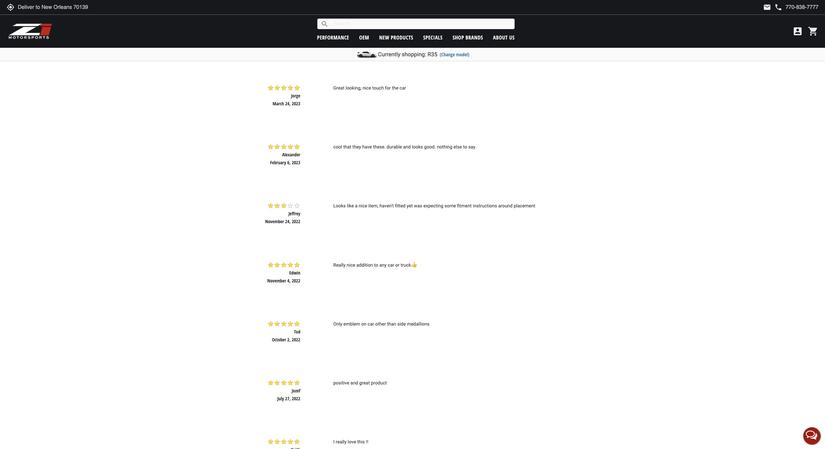 Task type: locate. For each thing, give the bounding box(es) containing it.
0 vertical spatial car
[[400, 85, 406, 91]]

around
[[499, 204, 513, 209]]

2023 inside "star star star star star jorge march 24, 2023"
[[292, 101, 301, 107]]

on
[[357, 26, 363, 32], [362, 322, 367, 327]]

any
[[380, 263, 387, 268]]

item,
[[369, 204, 379, 209]]

good.
[[424, 144, 436, 150]]

new products
[[379, 34, 414, 41]]

star
[[268, 85, 274, 91], [274, 85, 281, 91], [281, 85, 287, 91], [287, 85, 294, 91], [294, 85, 301, 91], [268, 144, 274, 150], [274, 144, 281, 150], [281, 144, 287, 150], [287, 144, 294, 150], [294, 144, 301, 150], [268, 203, 274, 209], [274, 203, 281, 209], [281, 203, 287, 209], [268, 262, 274, 268], [274, 262, 281, 268], [281, 262, 287, 268], [287, 262, 294, 268], [294, 262, 301, 268], [268, 321, 274, 327], [274, 321, 281, 327], [281, 321, 287, 327], [287, 321, 294, 327], [294, 321, 301, 327], [268, 380, 274, 386], [274, 380, 281, 386], [281, 380, 287, 386], [287, 380, 294, 386], [294, 380, 301, 386], [268, 439, 274, 446], [274, 439, 281, 446], [281, 439, 287, 446], [287, 439, 294, 446], [294, 439, 301, 446]]

my
[[364, 26, 370, 32]]

1 2022 from the top
[[292, 219, 301, 225]]

car left other
[[368, 322, 374, 327]]

the
[[392, 85, 399, 91]]

2022 for star star star star star edwin november 4, 2022
[[292, 278, 301, 284]]

star star star star star jozef july 27, 2022
[[268, 380, 301, 402]]

Search search field
[[329, 19, 515, 29]]

4 2022 from the top
[[292, 396, 301, 402]]

1 vertical spatial car
[[388, 263, 394, 268]]

great left my
[[346, 26, 356, 32]]

medallions
[[407, 322, 430, 327]]

2023 for star star star star star jorge march 24, 2023
[[292, 101, 301, 107]]

2 vertical spatial nice
[[347, 263, 355, 268]]

to left say.
[[463, 144, 467, 150]]

and right durable
[[403, 144, 411, 150]]

0 horizontal spatial great
[[346, 26, 356, 32]]

24,
[[285, 101, 291, 107], [285, 219, 291, 225]]

star star star star star
[[268, 439, 301, 446]]

2022 for star star star star star tod october 2, 2022
[[292, 337, 301, 343]]

looks up performance
[[334, 26, 345, 32]]

!!
[[366, 440, 369, 445]]

looks like a nice item, haven't fitted yet was expecting some fitment instructions around placement
[[334, 204, 536, 209]]

1 vertical spatial 2023
[[292, 101, 301, 107]]

2 2023 from the top
[[292, 101, 301, 107]]

2 vertical spatial car
[[368, 322, 374, 327]]

fitted
[[395, 204, 406, 209]]

6,
[[287, 160, 291, 166]]

0 vertical spatial looks
[[334, 26, 345, 32]]

2023 inside star star star star star alexander february 6, 2023
[[292, 160, 301, 166]]

great
[[334, 85, 345, 91]]

to
[[463, 144, 467, 150], [374, 263, 378, 268]]

1 vertical spatial looks
[[412, 144, 423, 150]]

2022 right 4,
[[292, 278, 301, 284]]

2023 down jorge in the top left of the page
[[292, 101, 301, 107]]

brands
[[466, 34, 483, 41]]

1 24, from the top
[[285, 101, 291, 107]]

you
[[424, 26, 432, 32]]

new
[[379, 34, 390, 41]]

these.
[[373, 144, 386, 150]]

account_box
[[793, 26, 804, 37]]

on for my
[[357, 26, 363, 32]]

2022 down jeffrey
[[292, 219, 301, 225]]

0 horizontal spatial like
[[347, 204, 354, 209]]

may 14, 2023
[[276, 42, 301, 48]]

some
[[445, 204, 456, 209]]

2 24, from the top
[[285, 219, 291, 225]]

2022 right 2,
[[292, 337, 301, 343]]

2022 inside star star star star star jozef july 27, 2022
[[292, 396, 301, 402]]

instructions
[[473, 204, 497, 209]]

car right the
[[400, 85, 406, 91]]

nice right the a
[[359, 204, 367, 209]]

say.
[[469, 144, 477, 150]]

2022 inside star star star star_border star_border jeffrey november 24, 2022
[[292, 219, 301, 225]]

0 horizontal spatial and
[[351, 381, 358, 386]]

nice left touch in the left of the page
[[363, 85, 371, 91]]

durable
[[387, 144, 402, 150]]

0 vertical spatial november
[[265, 219, 284, 225]]

2022
[[292, 219, 301, 225], [292, 278, 301, 284], [292, 337, 301, 343], [292, 396, 301, 402]]

my_location
[[7, 3, 15, 11]]

february
[[270, 160, 286, 166]]

on left my
[[357, 26, 363, 32]]

for
[[385, 85, 391, 91]]

about
[[493, 34, 508, 41]]

definitely
[[375, 26, 394, 32]]

1 horizontal spatial like
[[433, 26, 440, 32]]

currently shopping: r35 (change model)
[[378, 51, 470, 58]]

2 vertical spatial 2023
[[292, 160, 301, 166]]

about us link
[[493, 34, 515, 41]]

about us
[[493, 34, 515, 41]]

0 vertical spatial and
[[403, 144, 411, 150]]

november for star_border
[[265, 219, 284, 225]]

jorge
[[291, 93, 301, 99]]

and right positive on the left bottom of the page
[[351, 381, 358, 386]]

oem
[[359, 34, 369, 41]]

2 2022 from the top
[[292, 278, 301, 284]]

2022 inside star star star star star edwin november 4, 2022
[[292, 278, 301, 284]]

was
[[414, 204, 423, 209]]

nice right really
[[347, 263, 355, 268]]

2022 down the jozef
[[292, 396, 301, 402]]

november inside star star star star star edwin november 4, 2022
[[267, 278, 286, 284]]

3 2023 from the top
[[292, 160, 301, 166]]

2 star_border from the left
[[294, 203, 301, 209]]

only
[[334, 322, 343, 327]]

or
[[396, 263, 400, 268]]

looks left good.
[[412, 144, 423, 150]]

to left any on the bottom left of the page
[[374, 263, 378, 268]]

24, for star_border
[[285, 219, 291, 225]]

2023 right 14,
[[292, 42, 301, 48]]

touch
[[372, 85, 384, 91]]

0 vertical spatial to
[[463, 144, 467, 150]]

1 vertical spatial and
[[351, 381, 358, 386]]

model)
[[456, 51, 470, 58]]

i really love this !!
[[334, 440, 369, 445]]

fitment
[[457, 204, 472, 209]]

4,
[[287, 278, 291, 284]]

only emblem on car other than side medallions
[[334, 322, 430, 327]]

1 horizontal spatial great
[[359, 381, 370, 386]]

2023
[[292, 42, 301, 48], [292, 101, 301, 107], [292, 160, 301, 166]]

november inside star star star star_border star_border jeffrey november 24, 2022
[[265, 219, 284, 225]]

2023 right 6, on the left of page
[[292, 160, 301, 166]]

24, inside star star star star_border star_border jeffrey november 24, 2022
[[285, 219, 291, 225]]

1 vertical spatial on
[[362, 322, 367, 327]]

1 vertical spatial 24,
[[285, 219, 291, 225]]

great left product
[[359, 381, 370, 386]]

looks
[[334, 26, 345, 32], [412, 144, 423, 150]]

1 vertical spatial november
[[267, 278, 286, 284]]

nice
[[363, 85, 371, 91], [359, 204, 367, 209], [347, 263, 355, 268]]

2022 inside star star star star star tod october 2, 2022
[[292, 337, 301, 343]]

0 vertical spatial on
[[357, 26, 363, 32]]

performance
[[317, 34, 349, 41]]

0 horizontal spatial looks
[[334, 26, 345, 32]]

1 horizontal spatial looks
[[412, 144, 423, 150]]

24, right march
[[285, 101, 291, 107]]

14,
[[285, 42, 291, 48]]

like right you
[[433, 26, 440, 32]]

3 2022 from the top
[[292, 337, 301, 343]]

1 horizontal spatial car
[[388, 263, 394, 268]]

really
[[336, 440, 347, 445]]

account_box link
[[791, 26, 805, 37]]

1 vertical spatial to
[[374, 263, 378, 268]]

november
[[265, 219, 284, 225], [267, 278, 286, 284]]

products
[[391, 34, 414, 41]]

0 vertical spatial 2023
[[292, 42, 301, 48]]

side
[[398, 322, 406, 327]]

car left or
[[388, 263, 394, 268]]

0 horizontal spatial car
[[368, 322, 374, 327]]

24, inside "star star star star star jorge march 24, 2023"
[[285, 101, 291, 107]]

0 horizontal spatial to
[[374, 263, 378, 268]]

on right emblem
[[362, 322, 367, 327]]

2022 for star star star star_border star_border jeffrey november 24, 2022
[[292, 219, 301, 225]]

march
[[273, 101, 284, 107]]

love
[[348, 440, 356, 445]]

have
[[362, 144, 372, 150]]

like left the a
[[347, 204, 354, 209]]

expecting
[[424, 204, 444, 209]]

0 vertical spatial like
[[433, 26, 440, 32]]

24, down jeffrey
[[285, 219, 291, 225]]

0 vertical spatial 24,
[[285, 101, 291, 107]]

(change model) link
[[440, 51, 470, 58]]

if
[[421, 26, 423, 32]]



Task type: vqa. For each thing, say whether or not it's contained in the screenshot.
the G37 to the top
no



Task type: describe. For each thing, give the bounding box(es) containing it.
z
[[371, 26, 374, 32]]

shop
[[453, 34, 464, 41]]

star star star star star jorge march 24, 2023
[[268, 85, 301, 107]]

0 vertical spatial great
[[346, 26, 356, 32]]

specials link
[[424, 34, 443, 41]]

recommend
[[395, 26, 419, 32]]

2,
[[287, 337, 291, 343]]

phone
[[775, 3, 783, 11]]

on for car
[[362, 322, 367, 327]]

r35
[[428, 51, 438, 58]]

specials
[[424, 34, 443, 41]]

edwin
[[289, 270, 301, 276]]

new products link
[[379, 34, 414, 41]]

us
[[510, 34, 515, 41]]

24, for star
[[285, 101, 291, 107]]

a
[[355, 204, 358, 209]]

mail link
[[764, 3, 772, 11]]

i
[[334, 440, 335, 445]]

shop brands link
[[453, 34, 483, 41]]

currently
[[378, 51, 401, 58]]

star star star star_border star_border jeffrey november 24, 2022
[[265, 203, 301, 225]]

star star star star star alexander february 6, 2023
[[268, 144, 301, 166]]

november for star
[[267, 278, 286, 284]]

phone link
[[775, 3, 819, 11]]

haven't
[[380, 204, 394, 209]]

2 horizontal spatial car
[[400, 85, 406, 91]]

that
[[343, 144, 352, 150]]

great looking, nice touch for the car
[[334, 85, 406, 91]]

1 vertical spatial nice
[[359, 204, 367, 209]]

emblems
[[441, 26, 460, 32]]

really
[[334, 263, 346, 268]]

addition
[[357, 263, 373, 268]]

looking,
[[346, 85, 362, 91]]

alexander
[[282, 152, 301, 158]]

shopping_cart
[[808, 26, 819, 37]]

truck👍
[[401, 263, 417, 268]]

0 vertical spatial nice
[[363, 85, 371, 91]]

1 horizontal spatial and
[[403, 144, 411, 150]]

yet
[[407, 204, 413, 209]]

than
[[387, 322, 396, 327]]

cool
[[334, 144, 342, 150]]

1 vertical spatial like
[[347, 204, 354, 209]]

really nice addition to any car or truck👍
[[334, 263, 417, 268]]

looks great on my z definitely recommend if you like emblems
[[334, 26, 460, 32]]

positive and great product
[[334, 381, 387, 386]]

emblem
[[344, 322, 360, 327]]

27,
[[285, 396, 291, 402]]

1 vertical spatial great
[[359, 381, 370, 386]]

tod
[[294, 329, 301, 335]]

they
[[353, 144, 361, 150]]

shop brands
[[453, 34, 483, 41]]

jozef
[[292, 388, 301, 394]]

may
[[276, 42, 284, 48]]

jeffrey
[[289, 211, 301, 217]]

mail
[[764, 3, 772, 11]]

star star star star star tod october 2, 2022
[[268, 321, 301, 343]]

performance link
[[317, 34, 349, 41]]

looks
[[334, 204, 346, 209]]

shopping_cart link
[[807, 26, 819, 37]]

(change
[[440, 51, 455, 58]]

1 star_border from the left
[[287, 203, 294, 209]]

product
[[371, 381, 387, 386]]

2023 for star star star star star alexander february 6, 2023
[[292, 160, 301, 166]]

mail phone
[[764, 3, 783, 11]]

2022 for star star star star star jozef july 27, 2022
[[292, 396, 301, 402]]

z1 motorsports logo image
[[8, 23, 53, 40]]

july
[[277, 396, 284, 402]]

cool that they have these. durable and looks good. nothing else to say.
[[334, 144, 477, 150]]

else
[[454, 144, 462, 150]]

other
[[375, 322, 386, 327]]

1 horizontal spatial to
[[463, 144, 467, 150]]

search
[[321, 20, 329, 28]]

1 2023 from the top
[[292, 42, 301, 48]]

placement
[[514, 204, 536, 209]]

positive
[[334, 381, 350, 386]]



